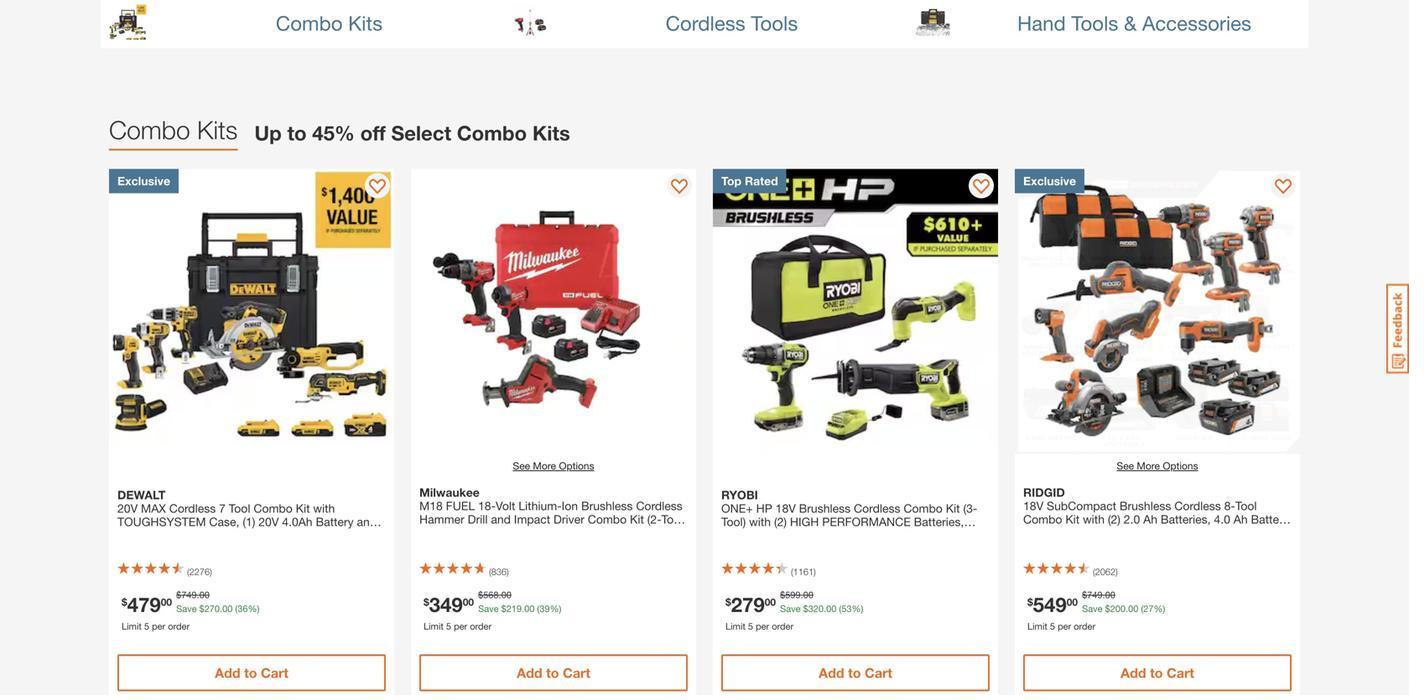 Task type: locate. For each thing, give the bounding box(es) containing it.
1 cart from the left
[[261, 665, 288, 681]]

1 horizontal spatial see more options link
[[1117, 458, 1198, 474]]

brushless
[[581, 499, 633, 513], [1120, 499, 1171, 513], [799, 502, 851, 516]]

combo inside button
[[276, 11, 343, 35]]

3 5 from the left
[[748, 621, 753, 632]]

3 %) from the left
[[852, 604, 864, 615]]

3 order from the left
[[772, 621, 794, 632]]

hp
[[756, 502, 772, 516]]

5 down 479
[[144, 621, 149, 632]]

hand
[[1018, 11, 1066, 35]]

hand tools & accessories image
[[914, 4, 952, 42]]

save down 599
[[780, 604, 801, 615]]

ah right 2.0
[[1144, 513, 1158, 526]]

save inside $ 279 00 $ 599 . 00 save $ 320 . 00 ( 53 %) limit 5 per order
[[780, 604, 801, 615]]

1 see from the left
[[513, 460, 530, 472]]

5 down '549'
[[1050, 621, 1055, 632]]

batteries, right performance
[[914, 515, 964, 529]]

battery,
[[1251, 513, 1292, 526]]

to for 549
[[1150, 665, 1163, 681]]

2 749 from the left
[[1087, 590, 1103, 601]]

749
[[181, 590, 197, 601], [1087, 590, 1103, 601]]

per inside '$ 479 00 $ 749 . 00 save $ 270 . 00 ( 36 %) limit 5 per order'
[[152, 621, 165, 632]]

options up "ion"
[[559, 460, 594, 472]]

limit inside '$ 479 00 $ 749 . 00 save $ 270 . 00 ( 36 %) limit 5 per order'
[[122, 621, 142, 632]]

2 per from the left
[[454, 621, 467, 632]]

limit for 549
[[1028, 621, 1048, 632]]

kit
[[296, 502, 310, 516], [946, 502, 960, 516], [630, 513, 644, 526], [1066, 513, 1080, 526]]

5 inside $ 279 00 $ 599 . 00 save $ 320 . 00 ( 53 %) limit 5 per order
[[748, 621, 753, 632]]

kit left 2.0
[[1066, 513, 1080, 526]]

to down the 27
[[1150, 665, 1163, 681]]

2276
[[189, 567, 210, 578]]

1 order from the left
[[168, 621, 190, 632]]

1 tools from the left
[[751, 11, 798, 35]]

0 horizontal spatial brushless
[[581, 499, 633, 513]]

0 horizontal spatial see more options link
[[513, 458, 594, 474]]

limit inside $ 349 00 $ 568 . 00 save $ 219 . 00 ( 39 %) limit 5 per order
[[424, 621, 444, 632]]

18v
[[1024, 499, 1044, 513], [776, 502, 796, 516]]

more for 1st see more options link from right
[[1137, 460, 1160, 472]]

to down 36
[[244, 665, 257, 681]]

add to cart button down the 27
[[1024, 655, 1292, 692]]

599
[[785, 590, 801, 601]]

kits
[[348, 11, 383, 35], [197, 115, 238, 145], [533, 121, 570, 145]]

one+
[[721, 502, 753, 516]]

limit down 349 at the left bottom of page
[[424, 621, 444, 632]]

combo inside "dewalt 20v max cordless 7 tool combo kit with toughsystem case, (1) 20v 4.0ah battery and (2) 20v 2.0ah batteries"
[[254, 502, 293, 516]]

(2) down dewalt
[[117, 529, 130, 542]]

0 horizontal spatial 18v
[[776, 502, 796, 516]]

and left high
[[769, 529, 789, 542]]

add
[[215, 665, 240, 681], [517, 665, 543, 681], [819, 665, 845, 681], [1121, 665, 1147, 681]]

1 horizontal spatial brushless
[[799, 502, 851, 516]]

and inside ridgid 18v subcompact brushless cordless 8-tool combo kit with (2) 2.0 ah batteries, 4.0 ah battery, charger, and bag
[[1071, 526, 1091, 540]]

combo kits button
[[101, 0, 503, 48]]

see for first see more options link from the left
[[513, 460, 530, 472]]

with inside ridgid 18v subcompact brushless cordless 8-tool combo kit with (2) 2.0 ah batteries, 4.0 ah battery, charger, and bag
[[1083, 513, 1105, 526]]

2 add to cart button from the left
[[419, 655, 688, 692]]

4 order from the left
[[1074, 621, 1096, 632]]

20v right the (1)
[[259, 515, 279, 529]]

18v inside the ryobi one+ hp 18v brushless cordless combo kit (3- tool) with (2) high performance batteries, charger, and bag
[[776, 502, 796, 516]]

1 add to cart button from the left
[[117, 655, 386, 692]]

cordless
[[666, 11, 746, 35], [636, 499, 683, 513], [1175, 499, 1221, 513], [169, 502, 216, 516], [854, 502, 901, 516]]

brushless inside milwaukee m18 fuel 18-volt lithium-ion brushless cordless hammer drill and impact driver combo kit (2-tool) with hackzall
[[581, 499, 633, 513]]

tool
[[1236, 499, 1257, 513], [229, 502, 250, 516]]

combo kits
[[276, 11, 383, 35], [109, 115, 238, 145]]

to
[[287, 121, 307, 145], [244, 665, 257, 681], [546, 665, 559, 681], [848, 665, 861, 681], [1150, 665, 1163, 681]]

(
[[187, 567, 189, 578], [489, 567, 491, 578], [791, 567, 793, 578], [1093, 567, 1095, 578], [235, 604, 238, 615], [537, 604, 540, 615], [839, 604, 842, 615], [1141, 604, 1144, 615]]

see more options up the lithium-
[[513, 460, 594, 472]]

4 ) from the left
[[1116, 567, 1118, 578]]

exclusive
[[117, 174, 170, 188], [1024, 174, 1076, 188]]

4 add to cart from the left
[[1121, 665, 1195, 681]]

kit inside "dewalt 20v max cordless 7 tool combo kit with toughsystem case, (1) 20v 4.0ah battery and (2) 20v 2.0ah batteries"
[[296, 502, 310, 516]]

1 749 from the left
[[181, 590, 197, 601]]

%) inside $ 349 00 $ 568 . 00 save $ 219 . 00 ( 39 %) limit 5 per order
[[550, 604, 562, 615]]

ridgid 18v subcompact brushless cordless 8-tool combo kit with (2) 2.0 ah batteries, 4.0 ah battery, charger, and bag
[[1024, 486, 1292, 540]]

drill
[[468, 513, 488, 526]]

limit down 479
[[122, 621, 142, 632]]

) for 349
[[507, 567, 509, 578]]

tool right 4.0
[[1236, 499, 1257, 513]]

. down 1161
[[801, 590, 803, 601]]

0 horizontal spatial tool)
[[662, 513, 686, 526]]

order inside $ 349 00 $ 568 . 00 save $ 219 . 00 ( 39 %) limit 5 per order
[[470, 621, 492, 632]]

with right 4.0ah
[[313, 502, 335, 516]]

0 horizontal spatial see
[[513, 460, 530, 472]]

cart for 479
[[261, 665, 288, 681]]

1 horizontal spatial 18v
[[1024, 499, 1044, 513]]

1 horizontal spatial charger,
[[1024, 526, 1068, 540]]

more for first see more options link from the left
[[533, 460, 556, 472]]

tool) inside the ryobi one+ hp 18v brushless cordless combo kit (3- tool) with (2) high performance batteries, charger, and bag
[[721, 515, 746, 529]]

0 horizontal spatial exclusive
[[117, 174, 170, 188]]

%) inside $ 279 00 $ 599 . 00 save $ 320 . 00 ( 53 %) limit 5 per order
[[852, 604, 864, 615]]

1 horizontal spatial options
[[1163, 460, 1198, 472]]

brushless right "ion"
[[581, 499, 633, 513]]

0 horizontal spatial charger,
[[721, 529, 766, 542]]

add down 36
[[215, 665, 240, 681]]

combo kits image
[[109, 4, 147, 42]]

2 more from the left
[[1137, 460, 1160, 472]]

( right 320
[[839, 604, 842, 615]]

0 horizontal spatial ah
[[1144, 513, 1158, 526]]

%) for 549
[[1154, 604, 1166, 615]]

3 ) from the left
[[814, 567, 816, 578]]

0 horizontal spatial (2)
[[117, 529, 130, 542]]

1 horizontal spatial kits
[[348, 11, 383, 35]]

0 horizontal spatial batteries,
[[914, 515, 964, 529]]

3 add to cart button from the left
[[721, 655, 990, 692]]

tools inside button
[[1072, 11, 1119, 35]]

order for 549
[[1074, 621, 1096, 632]]

2 horizontal spatial (2)
[[1108, 513, 1121, 526]]

5 inside $ 349 00 $ 568 . 00 save $ 219 . 00 ( 39 %) limit 5 per order
[[446, 621, 451, 632]]

add to cart button for 279
[[721, 655, 990, 692]]

5 for 479
[[144, 621, 149, 632]]

2 5 from the left
[[446, 621, 451, 632]]

brushless right the hp
[[799, 502, 851, 516]]

per down 349 at the left bottom of page
[[454, 621, 467, 632]]

save inside $ 349 00 $ 568 . 00 save $ 219 . 00 ( 39 %) limit 5 per order
[[478, 604, 499, 615]]

5 down 349 at the left bottom of page
[[446, 621, 451, 632]]

0 horizontal spatial tool
[[229, 502, 250, 516]]

high
[[790, 515, 819, 529]]

0 horizontal spatial tools
[[751, 11, 798, 35]]

add to cart
[[215, 665, 288, 681], [517, 665, 591, 681], [819, 665, 893, 681], [1121, 665, 1195, 681]]

%) inside $ 549 00 $ 749 . 00 save $ 200 . 00 ( 27 %) limit 5 per order
[[1154, 604, 1166, 615]]

2 order from the left
[[470, 621, 492, 632]]

save left 270
[[176, 604, 197, 615]]

order inside '$ 479 00 $ 749 . 00 save $ 270 . 00 ( 36 %) limit 5 per order'
[[168, 621, 190, 632]]

display image
[[671, 179, 688, 196], [1275, 179, 1292, 196]]

1 limit from the left
[[122, 621, 142, 632]]

tool right 7
[[229, 502, 250, 516]]

add to cart button
[[117, 655, 386, 692], [419, 655, 688, 692], [721, 655, 990, 692], [1024, 655, 1292, 692]]

( inside '$ 479 00 $ 749 . 00 save $ 270 . 00 ( 36 %) limit 5 per order'
[[235, 604, 238, 615]]

kit left (2-
[[630, 513, 644, 526]]

0 vertical spatial combo kits
[[276, 11, 383, 35]]

rated
[[745, 174, 778, 188]]

2 horizontal spatial brushless
[[1120, 499, 1171, 513]]

%) right "200"
[[1154, 604, 1166, 615]]

3 add from the left
[[819, 665, 845, 681]]

cordless tools image
[[512, 4, 550, 42]]

&
[[1124, 11, 1137, 35]]

0 horizontal spatial see more options
[[513, 460, 594, 472]]

batteries, inside ridgid 18v subcompact brushless cordless 8-tool combo kit with (2) 2.0 ah batteries, 4.0 ah battery, charger, and bag
[[1161, 513, 1211, 526]]

to for 479
[[244, 665, 257, 681]]

749 down the ( 2276 )
[[181, 590, 197, 601]]

5
[[144, 621, 149, 632], [446, 621, 451, 632], [748, 621, 753, 632], [1050, 621, 1055, 632]]

1 horizontal spatial combo kits
[[276, 11, 383, 35]]

1 horizontal spatial display image
[[1275, 179, 1292, 196]]

save
[[176, 604, 197, 615], [478, 604, 499, 615], [780, 604, 801, 615], [1082, 604, 1103, 615]]

accessories
[[1143, 11, 1252, 35]]

one+ hp 18v brushless cordless combo kit (3-tool) with (2) high performance batteries, charger, and bag image
[[713, 169, 998, 454]]

options up ridgid 18v subcompact brushless cordless 8-tool combo kit with (2) 2.0 ah batteries, 4.0 ah battery, charger, and bag
[[1163, 460, 1198, 472]]

tools for hand
[[1072, 11, 1119, 35]]

( right "200"
[[1141, 604, 1144, 615]]

2 see from the left
[[1117, 460, 1134, 472]]

2 options from the left
[[1163, 460, 1198, 472]]

see more options link up ridgid 18v subcompact brushless cordless 8-tool combo kit with (2) 2.0 ah batteries, 4.0 ah battery, charger, and bag
[[1117, 458, 1198, 474]]

1 horizontal spatial tool
[[1236, 499, 1257, 513]]

1 see more options from the left
[[513, 460, 594, 472]]

4 add to cart button from the left
[[1024, 655, 1292, 692]]

top
[[721, 174, 742, 188]]

per down 479
[[152, 621, 165, 632]]

(2)
[[1108, 513, 1121, 526], [774, 515, 787, 529], [117, 529, 130, 542]]

kit inside the ryobi one+ hp 18v brushless cordless combo kit (3- tool) with (2) high performance batteries, charger, and bag
[[946, 502, 960, 516]]

ah
[[1144, 513, 1158, 526], [1234, 513, 1248, 526]]

and right drill
[[491, 513, 511, 526]]

bag
[[1094, 526, 1115, 540], [792, 529, 813, 542]]

per down '549'
[[1058, 621, 1071, 632]]

limit inside $ 279 00 $ 599 . 00 save $ 320 . 00 ( 53 %) limit 5 per order
[[726, 621, 746, 632]]

1 horizontal spatial see
[[1117, 460, 1134, 472]]

combo
[[276, 11, 343, 35], [109, 115, 190, 145], [457, 121, 527, 145], [254, 502, 293, 516], [904, 502, 943, 516], [588, 513, 627, 526], [1024, 513, 1062, 526]]

4 %) from the left
[[1154, 604, 1166, 615]]

combo inside milwaukee m18 fuel 18-volt lithium-ion brushless cordless hammer drill and impact driver combo kit (2-tool) with hackzall
[[588, 513, 627, 526]]

%) for 479
[[248, 604, 260, 615]]

with down the m18
[[419, 526, 441, 540]]

(2) right the hp
[[774, 515, 787, 529]]

more up the lithium-
[[533, 460, 556, 472]]

4 save from the left
[[1082, 604, 1103, 615]]

tools inside button
[[751, 11, 798, 35]]

1 horizontal spatial more
[[1137, 460, 1160, 472]]

749 for 549
[[1087, 590, 1103, 601]]

1 horizontal spatial display image
[[973, 179, 990, 196]]

combo inside the ryobi one+ hp 18v brushless cordless combo kit (3- tool) with (2) high performance batteries, charger, and bag
[[904, 502, 943, 516]]

1 vertical spatial combo kits
[[109, 115, 238, 145]]

2 see more options from the left
[[1117, 460, 1198, 472]]

per for 479
[[152, 621, 165, 632]]

1 per from the left
[[152, 621, 165, 632]]

749 for 479
[[181, 590, 197, 601]]

) up 219 on the bottom left
[[507, 567, 509, 578]]

18v right the hp
[[776, 502, 796, 516]]

tool)
[[662, 513, 686, 526], [721, 515, 746, 529]]

0 horizontal spatial display image
[[671, 179, 688, 196]]

charger,
[[1024, 526, 1068, 540], [721, 529, 766, 542]]

with inside "dewalt 20v max cordless 7 tool combo kit with toughsystem case, (1) 20v 4.0ah battery and (2) 20v 2.0ah batteries"
[[313, 502, 335, 516]]

see up volt at the left bottom of page
[[513, 460, 530, 472]]

limit
[[122, 621, 142, 632], [424, 621, 444, 632], [726, 621, 746, 632], [1028, 621, 1048, 632]]

add to cart down the 27
[[1121, 665, 1195, 681]]

749 inside '$ 479 00 $ 749 . 00 save $ 270 . 00 ( 36 %) limit 5 per order'
[[181, 590, 197, 601]]

order inside $ 549 00 $ 749 . 00 save $ 200 . 00 ( 27 %) limit 5 per order
[[1074, 621, 1096, 632]]

$
[[176, 590, 181, 601], [478, 590, 483, 601], [780, 590, 785, 601], [1082, 590, 1087, 601], [122, 597, 127, 608], [424, 597, 429, 608], [726, 597, 731, 608], [1028, 597, 1033, 608], [199, 604, 204, 615], [501, 604, 506, 615], [803, 604, 808, 615], [1105, 604, 1111, 615]]

kit left battery
[[296, 502, 310, 516]]

1 horizontal spatial ah
[[1234, 513, 1248, 526]]

dewalt 20v max cordless 7 tool combo kit with toughsystem case, (1) 20v 4.0ah battery and (2) 20v 2.0ah batteries
[[117, 488, 377, 542]]

see up 2.0
[[1117, 460, 1134, 472]]

( right 270
[[235, 604, 238, 615]]

order inside $ 279 00 $ 599 . 00 save $ 320 . 00 ( 53 %) limit 5 per order
[[772, 621, 794, 632]]

add to cart for 549
[[1121, 665, 1195, 681]]

5 down 279
[[748, 621, 753, 632]]

.
[[197, 590, 199, 601], [499, 590, 501, 601], [801, 590, 803, 601], [1103, 590, 1105, 601], [220, 604, 222, 615], [522, 604, 524, 615], [824, 604, 826, 615], [1126, 604, 1128, 615]]

add to cart button down 36
[[117, 655, 386, 692]]

cordless inside ridgid 18v subcompact brushless cordless 8-tool combo kit with (2) 2.0 ah batteries, 4.0 ah battery, charger, and bag
[[1175, 499, 1221, 513]]

( right 219 on the bottom left
[[537, 604, 540, 615]]

with down ryobi
[[749, 515, 771, 529]]

add to cart down 39
[[517, 665, 591, 681]]

4 5 from the left
[[1050, 621, 1055, 632]]

)
[[210, 567, 212, 578], [507, 567, 509, 578], [814, 567, 816, 578], [1116, 567, 1118, 578]]

1 display image from the left
[[369, 179, 386, 196]]

limit inside $ 549 00 $ 749 . 00 save $ 200 . 00 ( 27 %) limit 5 per order
[[1028, 621, 1048, 632]]

kit left (3- at the right bottom of page
[[946, 502, 960, 516]]

2 tools from the left
[[1072, 11, 1119, 35]]

batteries, inside the ryobi one+ hp 18v brushless cordless combo kit (3- tool) with (2) high performance batteries, charger, and bag
[[914, 515, 964, 529]]

up to 45% off select combo kits
[[254, 121, 570, 145]]

20v
[[117, 502, 138, 516], [259, 515, 279, 529], [133, 529, 154, 542]]

combo kits inside button
[[276, 11, 383, 35]]

0 horizontal spatial options
[[559, 460, 594, 472]]

) up "200"
[[1116, 567, 1118, 578]]

1 horizontal spatial tools
[[1072, 11, 1119, 35]]

18v subcompact brushless cordless 8-tool combo kit with (2) 2.0 ah batteries, 4.0 ah battery, charger, and bag image
[[1015, 169, 1300, 454], [1015, 169, 1300, 454]]

4 limit from the left
[[1028, 621, 1048, 632]]

to right up
[[287, 121, 307, 145]]

tools
[[751, 11, 798, 35], [1072, 11, 1119, 35]]

bag inside the ryobi one+ hp 18v brushless cordless combo kit (3- tool) with (2) high performance batteries, charger, and bag
[[792, 529, 813, 542]]

1 horizontal spatial tool)
[[721, 515, 746, 529]]

select
[[391, 121, 451, 145]]

2 add from the left
[[517, 665, 543, 681]]

volt
[[496, 499, 515, 513]]

1 %) from the left
[[248, 604, 260, 615]]

limit down 279
[[726, 621, 746, 632]]

brushless right subcompact
[[1120, 499, 1171, 513]]

and right battery
[[357, 515, 377, 529]]

0 horizontal spatial 749
[[181, 590, 197, 601]]

per inside $ 549 00 $ 749 . 00 save $ 200 . 00 ( 27 %) limit 5 per order
[[1058, 621, 1071, 632]]

) for 549
[[1116, 567, 1118, 578]]

(2-
[[647, 513, 662, 526]]

%) right 219 on the bottom left
[[550, 604, 562, 615]]

2 limit from the left
[[424, 621, 444, 632]]

per
[[152, 621, 165, 632], [454, 621, 467, 632], [756, 621, 769, 632], [1058, 621, 1071, 632]]

4 cart from the left
[[1167, 665, 1195, 681]]

driver
[[554, 513, 585, 526]]

1 ah from the left
[[1144, 513, 1158, 526]]

exclusive for 479
[[117, 174, 170, 188]]

1 exclusive from the left
[[117, 174, 170, 188]]

tool inside ridgid 18v subcompact brushless cordless 8-tool combo kit with (2) 2.0 ah batteries, 4.0 ah battery, charger, and bag
[[1236, 499, 1257, 513]]

3 limit from the left
[[726, 621, 746, 632]]

. down 836
[[499, 590, 501, 601]]

save inside '$ 479 00 $ 749 . 00 save $ 270 . 00 ( 36 %) limit 5 per order'
[[176, 604, 197, 615]]

1 horizontal spatial (2)
[[774, 515, 787, 529]]

%) inside '$ 479 00 $ 749 . 00 save $ 270 . 00 ( 36 %) limit 5 per order'
[[248, 604, 260, 615]]

53
[[842, 604, 852, 615]]

568
[[483, 590, 499, 601]]

see more options
[[513, 460, 594, 472], [1117, 460, 1198, 472]]

0 horizontal spatial more
[[533, 460, 556, 472]]

kit inside milwaukee m18 fuel 18-volt lithium-ion brushless cordless hammer drill and impact driver combo kit (2-tool) with hackzall
[[630, 513, 644, 526]]

%) right 270
[[248, 604, 260, 615]]

charger, inside ridgid 18v subcompact brushless cordless 8-tool combo kit with (2) 2.0 ah batteries, 4.0 ah battery, charger, and bag
[[1024, 526, 1068, 540]]

order for 479
[[168, 621, 190, 632]]

see more options up ridgid 18v subcompact brushless cordless 8-tool combo kit with (2) 2.0 ah batteries, 4.0 ah battery, charger, and bag
[[1117, 460, 1198, 472]]

ah right 4.0
[[1234, 513, 1248, 526]]

749 inside $ 549 00 $ 749 . 00 save $ 200 . 00 ( 27 %) limit 5 per order
[[1087, 590, 1103, 601]]

batteries
[[191, 529, 237, 542]]

00 left '53'
[[826, 604, 837, 615]]

to down '53'
[[848, 665, 861, 681]]

2 save from the left
[[478, 604, 499, 615]]

0 horizontal spatial display image
[[369, 179, 386, 196]]

1 horizontal spatial see more options
[[1117, 460, 1198, 472]]

00 left "200"
[[1067, 597, 1078, 608]]

200
[[1111, 604, 1126, 615]]

4 per from the left
[[1058, 621, 1071, 632]]

display image
[[369, 179, 386, 196], [973, 179, 990, 196]]

add to cart down '53'
[[819, 665, 893, 681]]

1 horizontal spatial 749
[[1087, 590, 1103, 601]]

1 add to cart from the left
[[215, 665, 288, 681]]

cordless inside the ryobi one+ hp 18v brushless cordless combo kit (3- tool) with (2) high performance batteries, charger, and bag
[[854, 502, 901, 516]]

and inside milwaukee m18 fuel 18-volt lithium-ion brushless cordless hammer drill and impact driver combo kit (2-tool) with hackzall
[[491, 513, 511, 526]]

20v max cordless 7 tool combo kit with toughsystem case, (1) 20v 4.0ah battery and (2) 20v 2.0ah batteries image
[[109, 169, 394, 454]]

hackzall
[[444, 526, 505, 540]]

per down 279
[[756, 621, 769, 632]]

see more options link
[[513, 458, 594, 474], [1117, 458, 1198, 474]]

3 add to cart from the left
[[819, 665, 893, 681]]

1 horizontal spatial exclusive
[[1024, 174, 1076, 188]]

save inside $ 549 00 $ 749 . 00 save $ 200 . 00 ( 27 %) limit 5 per order
[[1082, 604, 1103, 615]]

4.0
[[1214, 513, 1231, 526]]

(2) left 2.0
[[1108, 513, 1121, 526]]

00 right 599
[[803, 590, 814, 601]]

%)
[[248, 604, 260, 615], [550, 604, 562, 615], [852, 604, 864, 615], [1154, 604, 1166, 615]]

add to cart button down 39
[[419, 655, 688, 692]]

with left 2.0
[[1083, 513, 1105, 526]]

with
[[313, 502, 335, 516], [1083, 513, 1105, 526], [749, 515, 771, 529], [419, 526, 441, 540]]

tool) down ryobi
[[721, 515, 746, 529]]

5 inside '$ 479 00 $ 749 . 00 save $ 270 . 00 ( 36 %) limit 5 per order'
[[144, 621, 149, 632]]

3 save from the left
[[780, 604, 801, 615]]

7
[[219, 502, 226, 516]]

more up ridgid 18v subcompact brushless cordless 8-tool combo kit with (2) 2.0 ah batteries, 4.0 ah battery, charger, and bag
[[1137, 460, 1160, 472]]

2 ) from the left
[[507, 567, 509, 578]]

add down '53'
[[819, 665, 845, 681]]

4 add from the left
[[1121, 665, 1147, 681]]

display image for 279
[[973, 179, 990, 196]]

save down 568 at the left bottom of page
[[478, 604, 499, 615]]

charger, down one+
[[721, 529, 766, 542]]

limit down '549'
[[1028, 621, 1048, 632]]

2 exclusive from the left
[[1024, 174, 1076, 188]]

cordless tools
[[666, 11, 798, 35]]

2 %) from the left
[[550, 604, 562, 615]]

20v left the max
[[117, 502, 138, 516]]

1 add from the left
[[215, 665, 240, 681]]

2062
[[1095, 567, 1116, 578]]

with inside milwaukee m18 fuel 18-volt lithium-ion brushless cordless hammer drill and impact driver combo kit (2-tool) with hackzall
[[419, 526, 441, 540]]

cordless inside milwaukee m18 fuel 18-volt lithium-ion brushless cordless hammer drill and impact driver combo kit (2-tool) with hackzall
[[636, 499, 683, 513]]

1 horizontal spatial bag
[[1094, 526, 1115, 540]]

3 per from the left
[[756, 621, 769, 632]]

per inside $ 349 00 $ 568 . 00 save $ 219 . 00 ( 39 %) limit 5 per order
[[454, 621, 467, 632]]

order
[[168, 621, 190, 632], [470, 621, 492, 632], [772, 621, 794, 632], [1074, 621, 1096, 632]]

per inside $ 279 00 $ 599 . 00 save $ 320 . 00 ( 53 %) limit 5 per order
[[756, 621, 769, 632]]

1 horizontal spatial batteries,
[[1161, 513, 1211, 526]]

1 save from the left
[[176, 604, 197, 615]]

749 down ( 2062 )
[[1087, 590, 1103, 601]]

tool) left one+
[[662, 513, 686, 526]]

1 ) from the left
[[210, 567, 212, 578]]

bag inside ridgid 18v subcompact brushless cordless 8-tool combo kit with (2) 2.0 ah batteries, 4.0 ah battery, charger, and bag
[[1094, 526, 1115, 540]]

0 horizontal spatial bag
[[792, 529, 813, 542]]

2 display image from the left
[[1275, 179, 1292, 196]]

1 5 from the left
[[144, 621, 149, 632]]

00 right 568 at the left bottom of page
[[501, 590, 512, 601]]

3 cart from the left
[[865, 665, 893, 681]]

( 1161 )
[[791, 567, 816, 578]]

add for 479
[[215, 665, 240, 681]]

cart for 279
[[865, 665, 893, 681]]

1 more from the left
[[533, 460, 556, 472]]

bag left 2.0
[[1094, 526, 1115, 540]]

save left "200"
[[1082, 604, 1103, 615]]

5 inside $ 549 00 $ 749 . 00 save $ 200 . 00 ( 27 %) limit 5 per order
[[1050, 621, 1055, 632]]

cordless tools button
[[503, 0, 906, 48]]

2 display image from the left
[[973, 179, 990, 196]]

ion
[[562, 499, 578, 513]]

add for 279
[[819, 665, 845, 681]]



Task type: describe. For each thing, give the bounding box(es) containing it.
up
[[254, 121, 282, 145]]

charger, inside the ryobi one+ hp 18v brushless cordless combo kit (3- tool) with (2) high performance batteries, charger, and bag
[[721, 529, 766, 542]]

8-
[[1225, 499, 1236, 513]]

. left 39
[[522, 604, 524, 615]]

see for 1st see more options link from right
[[1117, 460, 1134, 472]]

$ 479 00 $ 749 . 00 save $ 270 . 00 ( 36 %) limit 5 per order
[[122, 590, 260, 632]]

( up 599
[[791, 567, 793, 578]]

cordless inside "dewalt 20v max cordless 7 tool combo kit with toughsystem case, (1) 20v 4.0ah battery and (2) 20v 2.0ah batteries"
[[169, 502, 216, 516]]

tools for cordless
[[751, 11, 798, 35]]

) for 279
[[814, 567, 816, 578]]

27
[[1144, 604, 1154, 615]]

18-
[[478, 499, 496, 513]]

combo inside ridgid 18v subcompact brushless cordless 8-tool combo kit with (2) 2.0 ah batteries, 4.0 ah battery, charger, and bag
[[1024, 513, 1062, 526]]

limit for 479
[[122, 621, 142, 632]]

%) for 279
[[852, 604, 864, 615]]

1 display image from the left
[[671, 179, 688, 196]]

( 2276 )
[[187, 567, 212, 578]]

$ 349 00 $ 568 . 00 save $ 219 . 00 ( 39 %) limit 5 per order
[[424, 590, 562, 632]]

add to cart for 279
[[819, 665, 893, 681]]

270
[[204, 604, 220, 615]]

( inside $ 279 00 $ 599 . 00 save $ 320 . 00 ( 53 %) limit 5 per order
[[839, 604, 842, 615]]

. down the ( 2276 )
[[197, 590, 199, 601]]

top rated
[[721, 174, 778, 188]]

( up $ 549 00 $ 749 . 00 save $ 200 . 00 ( 27 %) limit 5 per order
[[1093, 567, 1095, 578]]

5 for 549
[[1050, 621, 1055, 632]]

order for 279
[[772, 621, 794, 632]]

0 horizontal spatial combo kits
[[109, 115, 238, 145]]

1 see more options link from the left
[[513, 458, 594, 474]]

feedback link image
[[1387, 284, 1409, 374]]

18v inside ridgid 18v subcompact brushless cordless 8-tool combo kit with (2) 2.0 ah batteries, 4.0 ah battery, charger, and bag
[[1024, 499, 1044, 513]]

2 horizontal spatial kits
[[533, 121, 570, 145]]

39
[[540, 604, 550, 615]]

(3-
[[963, 502, 978, 516]]

) for 479
[[210, 567, 212, 578]]

save for 349
[[478, 604, 499, 615]]

( 2062 )
[[1093, 567, 1118, 578]]

1 options from the left
[[559, 460, 594, 472]]

save for 479
[[176, 604, 197, 615]]

2.0ah
[[157, 529, 187, 542]]

exclusive for 549
[[1024, 174, 1076, 188]]

to for 279
[[848, 665, 861, 681]]

00 up 270
[[199, 590, 210, 601]]

(2) inside ridgid 18v subcompact brushless cordless 8-tool combo kit with (2) 2.0 ah batteries, 4.0 ah battery, charger, and bag
[[1108, 513, 1121, 526]]

549
[[1033, 593, 1067, 617]]

display image for 479
[[369, 179, 386, 196]]

( up '$ 479 00 $ 749 . 00 save $ 270 . 00 ( 36 %) limit 5 per order'
[[187, 567, 189, 578]]

tool inside "dewalt 20v max cordless 7 tool combo kit with toughsystem case, (1) 20v 4.0ah battery and (2) 20v 2.0ah batteries"
[[229, 502, 250, 516]]

brushless inside ridgid 18v subcompact brushless cordless 8-tool combo kit with (2) 2.0 ah batteries, 4.0 ah battery, charger, and bag
[[1120, 499, 1171, 513]]

max
[[141, 502, 166, 516]]

hand tools & accessories button
[[906, 0, 1309, 48]]

45%
[[312, 121, 355, 145]]

0 horizontal spatial kits
[[197, 115, 238, 145]]

per for 549
[[1058, 621, 1071, 632]]

(2) inside the ryobi one+ hp 18v brushless cordless combo kit (3- tool) with (2) high performance batteries, charger, and bag
[[774, 515, 787, 529]]

add for 549
[[1121, 665, 1147, 681]]

2 see more options link from the left
[[1117, 458, 1198, 474]]

m18
[[419, 499, 443, 513]]

impact
[[514, 513, 550, 526]]

ryobi one+ hp 18v brushless cordless combo kit (3- tool) with (2) high performance batteries, charger, and bag
[[721, 488, 978, 542]]

5 for 279
[[748, 621, 753, 632]]

order for 349
[[470, 621, 492, 632]]

milwaukee m18 fuel 18-volt lithium-ion brushless cordless hammer drill and impact driver combo kit (2-tool) with hackzall
[[419, 486, 686, 540]]

00 left 36
[[222, 604, 233, 615]]

$ 279 00 $ 599 . 00 save $ 320 . 00 ( 53 %) limit 5 per order
[[726, 590, 864, 632]]

836
[[491, 567, 507, 578]]

hand tools & accessories
[[1018, 11, 1252, 35]]

. down ( 2062 )
[[1103, 590, 1105, 601]]

cart for 549
[[1167, 665, 1195, 681]]

add to cart button for 549
[[1024, 655, 1292, 692]]

. left the 27
[[1126, 604, 1128, 615]]

kit inside ridgid 18v subcompact brushless cordless 8-tool combo kit with (2) 2.0 ah batteries, 4.0 ah battery, charger, and bag
[[1066, 513, 1080, 526]]

case,
[[209, 515, 239, 529]]

to down 39
[[546, 665, 559, 681]]

219
[[506, 604, 522, 615]]

20v left 2.0ah
[[133, 529, 154, 542]]

milwaukee
[[419, 486, 480, 500]]

00 left 39
[[524, 604, 535, 615]]

(2) inside "dewalt 20v max cordless 7 tool combo kit with toughsystem case, (1) 20v 4.0ah battery and (2) 20v 2.0ah batteries"
[[117, 529, 130, 542]]

m18 fuel 18-volt lithium-ion brushless cordless hammer drill and impact driver combo kit (2-tool) with hackzall image
[[411, 169, 696, 454]]

add to cart button for 479
[[117, 655, 386, 692]]

brushless inside the ryobi one+ hp 18v brushless cordless combo kit (3- tool) with (2) high performance batteries, charger, and bag
[[799, 502, 851, 516]]

tool) inside milwaukee m18 fuel 18-volt lithium-ion brushless cordless hammer drill and impact driver combo kit (2-tool) with hackzall
[[662, 513, 686, 526]]

. left '53'
[[824, 604, 826, 615]]

2.0
[[1124, 513, 1140, 526]]

hammer
[[419, 513, 465, 526]]

dewalt
[[117, 488, 166, 502]]

2 ah from the left
[[1234, 513, 1248, 526]]

lithium-
[[519, 499, 562, 513]]

4.0ah
[[282, 515, 313, 529]]

per for 349
[[454, 621, 467, 632]]

5 for 349
[[446, 621, 451, 632]]

00 left 270
[[161, 597, 172, 608]]

ridgid
[[1024, 486, 1065, 500]]

349
[[429, 593, 463, 617]]

00 left 599
[[765, 597, 776, 608]]

36
[[238, 604, 248, 615]]

toughsystem
[[117, 515, 206, 529]]

( up 568 at the left bottom of page
[[489, 567, 491, 578]]

limit for 349
[[424, 621, 444, 632]]

save for 549
[[1082, 604, 1103, 615]]

2 cart from the left
[[563, 665, 591, 681]]

1161
[[793, 567, 814, 578]]

limit for 279
[[726, 621, 746, 632]]

( inside $ 549 00 $ 749 . 00 save $ 200 . 00 ( 27 %) limit 5 per order
[[1141, 604, 1144, 615]]

ryobi
[[721, 488, 758, 502]]

00 up "200"
[[1105, 590, 1116, 601]]

per for 279
[[756, 621, 769, 632]]

cordless inside button
[[666, 11, 746, 35]]

( inside $ 349 00 $ 568 . 00 save $ 219 . 00 ( 39 %) limit 5 per order
[[537, 604, 540, 615]]

00 left 568 at the left bottom of page
[[463, 597, 474, 608]]

(1)
[[243, 515, 255, 529]]

save for 279
[[780, 604, 801, 615]]

performance
[[822, 515, 911, 529]]

with inside the ryobi one+ hp 18v brushless cordless combo kit (3- tool) with (2) high performance batteries, charger, and bag
[[749, 515, 771, 529]]

kits inside button
[[348, 11, 383, 35]]

479
[[127, 593, 161, 617]]

( 836 )
[[489, 567, 509, 578]]

off
[[360, 121, 386, 145]]

and inside "dewalt 20v max cordless 7 tool combo kit with toughsystem case, (1) 20v 4.0ah battery and (2) 20v 2.0ah batteries"
[[357, 515, 377, 529]]

subcompact
[[1047, 499, 1117, 513]]

add to cart for 479
[[215, 665, 288, 681]]

00 left the 27
[[1128, 604, 1139, 615]]

fuel
[[446, 499, 475, 513]]

. left 36
[[220, 604, 222, 615]]

$ 549 00 $ 749 . 00 save $ 200 . 00 ( 27 %) limit 5 per order
[[1028, 590, 1166, 632]]

%) for 349
[[550, 604, 562, 615]]

2 add to cart from the left
[[517, 665, 591, 681]]

battery
[[316, 515, 354, 529]]

and inside the ryobi one+ hp 18v brushless cordless combo kit (3- tool) with (2) high performance batteries, charger, and bag
[[769, 529, 789, 542]]

320
[[808, 604, 824, 615]]

279
[[731, 593, 765, 617]]



Task type: vqa. For each thing, say whether or not it's contained in the screenshot.
star symbol image related to 3
no



